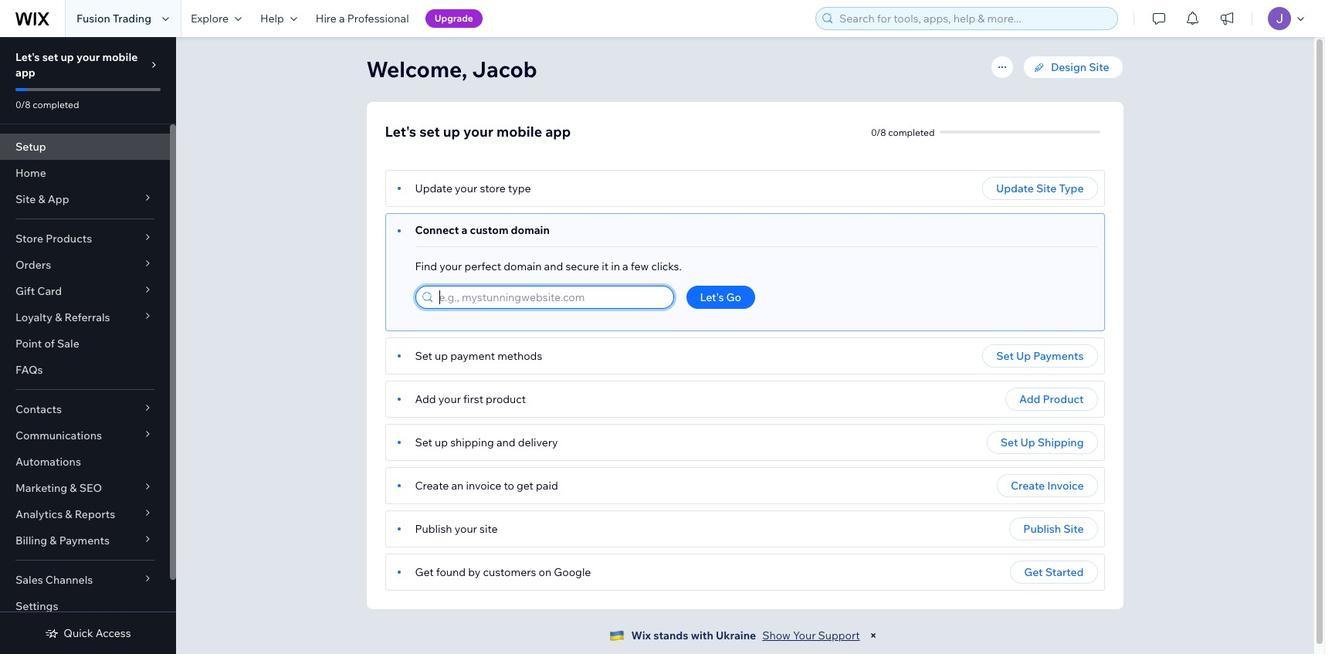 Task type: locate. For each thing, give the bounding box(es) containing it.
a right the in
[[623, 260, 628, 273]]

0 horizontal spatial let's set up your mobile app
[[15, 50, 138, 80]]

1 vertical spatial payments
[[59, 534, 110, 548]]

add left the first
[[415, 392, 436, 406]]

domain right perfect
[[504, 260, 542, 273]]

billing & payments
[[15, 534, 110, 548]]

site & app
[[15, 192, 69, 206]]

0 horizontal spatial 0/8 completed
[[15, 99, 79, 110]]

automations
[[15, 455, 81, 469]]

& for marketing
[[70, 481, 77, 495]]

& inside 'analytics & reports' dropdown button
[[65, 507, 72, 521]]

domain for custom
[[511, 223, 550, 237]]

your
[[76, 50, 100, 64], [463, 123, 494, 141], [455, 182, 478, 195], [440, 260, 462, 273], [439, 392, 461, 406], [455, 522, 477, 536]]

up left shipping
[[1021, 436, 1035, 450]]

hire
[[316, 12, 337, 25]]

product
[[486, 392, 526, 406]]

publish up the found
[[415, 522, 452, 536]]

1 vertical spatial and
[[497, 436, 516, 450]]

0 vertical spatial 0/8 completed
[[15, 99, 79, 110]]

and left delivery
[[497, 436, 516, 450]]

hire a professional link
[[307, 0, 418, 37]]

completed
[[33, 99, 79, 110], [889, 126, 935, 138]]

jacob
[[472, 56, 537, 83]]

& inside site & app dropdown button
[[38, 192, 45, 206]]

set up payments
[[997, 349, 1084, 363]]

communications
[[15, 429, 102, 443]]

payments for billing & payments
[[59, 534, 110, 548]]

domain for perfect
[[504, 260, 542, 273]]

few
[[631, 260, 649, 273]]

1 vertical spatial 0/8 completed
[[871, 126, 935, 138]]

mobile inside the sidebar element
[[102, 50, 138, 64]]

& right loyalty
[[55, 311, 62, 324]]

store products
[[15, 232, 92, 246]]

& inside billing & payments popup button
[[50, 534, 57, 548]]

0 horizontal spatial create
[[415, 479, 449, 493]]

get found by customers on google
[[415, 565, 591, 579]]

0 vertical spatial payments
[[1034, 349, 1084, 363]]

gift card button
[[0, 278, 170, 304]]

with
[[691, 629, 714, 643]]

0 horizontal spatial mobile
[[102, 50, 138, 64]]

1 horizontal spatial set
[[420, 123, 440, 141]]

2 vertical spatial let's
[[700, 290, 724, 304]]

0 vertical spatial up
[[1016, 349, 1031, 363]]

set inside set up shipping button
[[1001, 436, 1018, 450]]

0 horizontal spatial add
[[415, 392, 436, 406]]

mobile down fusion trading at left
[[102, 50, 138, 64]]

show
[[763, 629, 791, 643]]

1 horizontal spatial get
[[1024, 565, 1043, 579]]

0 horizontal spatial publish
[[415, 522, 452, 536]]

1 horizontal spatial payments
[[1034, 349, 1084, 363]]

help
[[260, 12, 284, 25]]

access
[[96, 626, 131, 640]]

0 vertical spatial a
[[339, 12, 345, 25]]

0 horizontal spatial let's
[[15, 50, 40, 64]]

settings
[[15, 599, 58, 613]]

2 horizontal spatial let's
[[700, 290, 724, 304]]

get started button
[[1011, 561, 1098, 584]]

add inside button
[[1020, 392, 1041, 406]]

create invoice button
[[997, 474, 1098, 497]]

update site type
[[996, 182, 1084, 195]]

get left the "started"
[[1024, 565, 1043, 579]]

site left type
[[1037, 182, 1057, 195]]

your up "update your store type"
[[463, 123, 494, 141]]

& for site
[[38, 192, 45, 206]]

1 create from the left
[[415, 479, 449, 493]]

communications button
[[0, 423, 170, 449]]

0 horizontal spatial app
[[15, 66, 35, 80]]

& for loyalty
[[55, 311, 62, 324]]

store
[[480, 182, 506, 195]]

0/8 completed inside the sidebar element
[[15, 99, 79, 110]]

0 horizontal spatial get
[[415, 565, 434, 579]]

let's set up your mobile app up "update your store type"
[[385, 123, 571, 141]]

update site type button
[[982, 177, 1098, 200]]

1 vertical spatial let's
[[385, 123, 416, 141]]

1 get from the left
[[415, 565, 434, 579]]

0 vertical spatial 0/8
[[15, 99, 31, 110]]

& left seo
[[70, 481, 77, 495]]

site for design
[[1089, 60, 1110, 74]]

mobile
[[102, 50, 138, 64], [497, 123, 542, 141]]

explore
[[191, 12, 229, 25]]

1 publish from the left
[[415, 522, 452, 536]]

gift card
[[15, 284, 62, 298]]

update for update site type
[[996, 182, 1034, 195]]

it
[[602, 260, 609, 273]]

site
[[480, 522, 498, 536]]

site down home
[[15, 192, 36, 206]]

publish
[[415, 522, 452, 536], [1024, 522, 1061, 536]]

find
[[415, 260, 437, 273]]

your down fusion
[[76, 50, 100, 64]]

mobile up type
[[497, 123, 542, 141]]

1 update from the left
[[415, 182, 453, 195]]

store
[[15, 232, 43, 246]]

add for add your first product
[[415, 392, 436, 406]]

add left product
[[1020, 392, 1041, 406]]

0 horizontal spatial payments
[[59, 534, 110, 548]]

a right hire
[[339, 12, 345, 25]]

create for create invoice
[[1011, 479, 1045, 493]]

stands
[[654, 629, 689, 643]]

0 vertical spatial domain
[[511, 223, 550, 237]]

create left an
[[415, 479, 449, 493]]

your left site
[[455, 522, 477, 536]]

app inside the let's set up your mobile app
[[15, 66, 35, 80]]

1 horizontal spatial create
[[1011, 479, 1045, 493]]

clicks.
[[651, 260, 682, 273]]

create left invoice
[[1011, 479, 1045, 493]]

0 vertical spatial mobile
[[102, 50, 138, 64]]

2 vertical spatial a
[[623, 260, 628, 273]]

0 horizontal spatial a
[[339, 12, 345, 25]]

let's set up your mobile app inside the sidebar element
[[15, 50, 138, 80]]

secure
[[566, 260, 599, 273]]

by
[[468, 565, 481, 579]]

get
[[415, 565, 434, 579], [1024, 565, 1043, 579]]

connect a custom domain
[[415, 223, 550, 237]]

payment
[[450, 349, 495, 363]]

2 add from the left
[[1020, 392, 1041, 406]]

support
[[818, 629, 860, 643]]

site down invoice
[[1064, 522, 1084, 536]]

your left the first
[[439, 392, 461, 406]]

set for set up shipping and delivery
[[415, 436, 432, 450]]

1 horizontal spatial add
[[1020, 392, 1041, 406]]

add your first product
[[415, 392, 526, 406]]

domain up find your perfect domain and secure it in a few clicks.
[[511, 223, 550, 237]]

1 horizontal spatial a
[[462, 223, 468, 237]]

sale
[[57, 337, 79, 351]]

a
[[339, 12, 345, 25], [462, 223, 468, 237], [623, 260, 628, 273]]

add for add product
[[1020, 392, 1041, 406]]

create for create an invoice to get paid
[[415, 479, 449, 493]]

design site
[[1051, 60, 1110, 74]]

trading
[[113, 12, 151, 25]]

payments inside popup button
[[59, 534, 110, 548]]

1 horizontal spatial app
[[545, 123, 571, 141]]

site right the design
[[1089, 60, 1110, 74]]

0 horizontal spatial completed
[[33, 99, 79, 110]]

update for update your store type
[[415, 182, 453, 195]]

set
[[415, 349, 432, 363], [997, 349, 1014, 363], [415, 436, 432, 450], [1001, 436, 1018, 450]]

paid
[[536, 479, 558, 493]]

payments down 'analytics & reports' dropdown button
[[59, 534, 110, 548]]

update up connect
[[415, 182, 453, 195]]

your left store
[[455, 182, 478, 195]]

and left secure
[[544, 260, 563, 273]]

up inside button
[[1021, 436, 1035, 450]]

add
[[415, 392, 436, 406], [1020, 392, 1041, 406]]

1 horizontal spatial update
[[996, 182, 1034, 195]]

a for professional
[[339, 12, 345, 25]]

design site link
[[1023, 56, 1123, 79]]

invoice
[[466, 479, 502, 493]]

create inside button
[[1011, 479, 1045, 493]]

1 vertical spatial a
[[462, 223, 468, 237]]

on
[[539, 565, 552, 579]]

publish your site
[[415, 522, 498, 536]]

0 horizontal spatial 0/8
[[15, 99, 31, 110]]

1 vertical spatial app
[[545, 123, 571, 141]]

automations link
[[0, 449, 170, 475]]

set inside the let's set up your mobile app
[[42, 50, 58, 64]]

your right find
[[440, 260, 462, 273]]

1 add from the left
[[415, 392, 436, 406]]

of
[[44, 337, 55, 351]]

let's set up your mobile app down fusion
[[15, 50, 138, 80]]

1 vertical spatial let's set up your mobile app
[[385, 123, 571, 141]]

payments up product
[[1034, 349, 1084, 363]]

publish inside button
[[1024, 522, 1061, 536]]

&
[[38, 192, 45, 206], [55, 311, 62, 324], [70, 481, 77, 495], [65, 507, 72, 521], [50, 534, 57, 548]]

home
[[15, 166, 46, 180]]

0 vertical spatial app
[[15, 66, 35, 80]]

& inside marketing & seo 'dropdown button'
[[70, 481, 77, 495]]

1 horizontal spatial let's set up your mobile app
[[385, 123, 571, 141]]

1 vertical spatial domain
[[504, 260, 542, 273]]

1 vertical spatial set
[[420, 123, 440, 141]]

1 horizontal spatial mobile
[[497, 123, 542, 141]]

& left reports in the left of the page
[[65, 507, 72, 521]]

1 vertical spatial up
[[1021, 436, 1035, 450]]

point of sale link
[[0, 331, 170, 357]]

set
[[42, 50, 58, 64], [420, 123, 440, 141]]

1 vertical spatial completed
[[889, 126, 935, 138]]

1 vertical spatial mobile
[[497, 123, 542, 141]]

get left the found
[[415, 565, 434, 579]]

up up the add product button
[[1016, 349, 1031, 363]]

0 vertical spatial set
[[42, 50, 58, 64]]

professional
[[347, 12, 409, 25]]

publish down create invoice
[[1024, 522, 1061, 536]]

payments
[[1034, 349, 1084, 363], [59, 534, 110, 548]]

0 horizontal spatial update
[[415, 182, 453, 195]]

0 vertical spatial let's set up your mobile app
[[15, 50, 138, 80]]

2 publish from the left
[[1024, 522, 1061, 536]]

design
[[1051, 60, 1087, 74]]

get inside button
[[1024, 565, 1043, 579]]

& inside loyalty & referrals 'popup button'
[[55, 311, 62, 324]]

& right billing
[[50, 534, 57, 548]]

update left type
[[996, 182, 1034, 195]]

shipping
[[1038, 436, 1084, 450]]

marketing
[[15, 481, 67, 495]]

& left app
[[38, 192, 45, 206]]

up inside button
[[1016, 349, 1031, 363]]

custom
[[470, 223, 509, 237]]

up for shipping
[[1021, 436, 1035, 450]]

analytics & reports
[[15, 507, 115, 521]]

0 vertical spatial completed
[[33, 99, 79, 110]]

your for find
[[440, 260, 462, 273]]

add product
[[1020, 392, 1084, 406]]

app
[[15, 66, 35, 80], [545, 123, 571, 141]]

1 vertical spatial 0/8
[[871, 126, 886, 138]]

2 update from the left
[[996, 182, 1034, 195]]

in
[[611, 260, 620, 273]]

sales channels button
[[0, 567, 170, 593]]

0 horizontal spatial set
[[42, 50, 58, 64]]

1 horizontal spatial and
[[544, 260, 563, 273]]

set for set up payments
[[997, 349, 1014, 363]]

your for add
[[439, 392, 461, 406]]

0 vertical spatial let's
[[15, 50, 40, 64]]

loyalty
[[15, 311, 53, 324]]

update inside button
[[996, 182, 1034, 195]]

up
[[1016, 349, 1031, 363], [1021, 436, 1035, 450]]

up for payments
[[1016, 349, 1031, 363]]

2 get from the left
[[1024, 565, 1043, 579]]

type
[[1059, 182, 1084, 195]]

payments inside button
[[1034, 349, 1084, 363]]

2 create from the left
[[1011, 479, 1045, 493]]

set inside set up payments button
[[997, 349, 1014, 363]]

methods
[[498, 349, 542, 363]]

welcome, jacob
[[367, 56, 537, 83]]

a left custom at the left top of the page
[[462, 223, 468, 237]]

first
[[464, 392, 483, 406]]

1 horizontal spatial publish
[[1024, 522, 1061, 536]]



Task type: describe. For each thing, give the bounding box(es) containing it.
orders
[[15, 258, 51, 272]]

quick access
[[64, 626, 131, 640]]

products
[[46, 232, 92, 246]]

loyalty & referrals
[[15, 311, 110, 324]]

let's go button
[[686, 286, 755, 309]]

seo
[[79, 481, 102, 495]]

go
[[726, 290, 742, 304]]

site & app button
[[0, 186, 170, 212]]

upgrade button
[[425, 9, 483, 28]]

connect
[[415, 223, 459, 237]]

store products button
[[0, 226, 170, 252]]

quick access button
[[45, 626, 131, 640]]

& for billing
[[50, 534, 57, 548]]

your inside the let's set up your mobile app
[[76, 50, 100, 64]]

wix
[[631, 629, 651, 643]]

channels
[[45, 573, 93, 587]]

up inside the let's set up your mobile app
[[61, 50, 74, 64]]

orders button
[[0, 252, 170, 278]]

product
[[1043, 392, 1084, 406]]

publish site button
[[1010, 518, 1098, 541]]

Search for tools, apps, help & more... field
[[835, 8, 1113, 29]]

update your store type
[[415, 182, 531, 195]]

set up payment methods
[[415, 349, 542, 363]]

get for get found by customers on google
[[415, 565, 434, 579]]

let's inside "button"
[[700, 290, 724, 304]]

sales channels
[[15, 573, 93, 587]]

a for custom
[[462, 223, 468, 237]]

payments for set up payments
[[1034, 349, 1084, 363]]

home link
[[0, 160, 170, 186]]

google
[[554, 565, 591, 579]]

billing & payments button
[[0, 528, 170, 554]]

welcome,
[[367, 56, 468, 83]]

set up shipping
[[1001, 436, 1084, 450]]

invoice
[[1048, 479, 1084, 493]]

1 horizontal spatial 0/8
[[871, 126, 886, 138]]

settings link
[[0, 593, 170, 619]]

to
[[504, 479, 514, 493]]

set up shipping button
[[987, 431, 1098, 454]]

gift
[[15, 284, 35, 298]]

set for set up shipping
[[1001, 436, 1018, 450]]

1 horizontal spatial completed
[[889, 126, 935, 138]]

fusion
[[76, 12, 110, 25]]

card
[[37, 284, 62, 298]]

1 horizontal spatial let's
[[385, 123, 416, 141]]

publish for publish site
[[1024, 522, 1061, 536]]

your
[[793, 629, 816, 643]]

site for publish
[[1064, 522, 1084, 536]]

upgrade
[[435, 12, 473, 24]]

set up shipping and delivery
[[415, 436, 558, 450]]

billing
[[15, 534, 47, 548]]

get for get started
[[1024, 565, 1043, 579]]

site for update
[[1037, 182, 1057, 195]]

e.g., mystunningwebsite.com field
[[434, 287, 669, 308]]

referrals
[[64, 311, 110, 324]]

sidebar element
[[0, 37, 176, 654]]

analytics
[[15, 507, 63, 521]]

site inside dropdown button
[[15, 192, 36, 206]]

let's inside the sidebar element
[[15, 50, 40, 64]]

help button
[[251, 0, 307, 37]]

completed inside the sidebar element
[[33, 99, 79, 110]]

ukraine
[[716, 629, 756, 643]]

publish for publish your site
[[415, 522, 452, 536]]

started
[[1046, 565, 1084, 579]]

0 horizontal spatial and
[[497, 436, 516, 450]]

1 horizontal spatial 0/8 completed
[[871, 126, 935, 138]]

quick
[[64, 626, 93, 640]]

get
[[517, 479, 534, 493]]

an
[[451, 479, 464, 493]]

set up payments button
[[983, 344, 1098, 368]]

set for set up payment methods
[[415, 349, 432, 363]]

show your support button
[[763, 629, 860, 643]]

faqs link
[[0, 357, 170, 383]]

point
[[15, 337, 42, 351]]

found
[[436, 565, 466, 579]]

shipping
[[450, 436, 494, 450]]

& for analytics
[[65, 507, 72, 521]]

perfect
[[465, 260, 501, 273]]

analytics & reports button
[[0, 501, 170, 528]]

create an invoice to get paid
[[415, 479, 558, 493]]

app
[[48, 192, 69, 206]]

type
[[508, 182, 531, 195]]

hire a professional
[[316, 12, 409, 25]]

0/8 inside the sidebar element
[[15, 99, 31, 110]]

marketing & seo
[[15, 481, 102, 495]]

your for update
[[455, 182, 478, 195]]

0 vertical spatial and
[[544, 260, 563, 273]]

your for publish
[[455, 522, 477, 536]]

delivery
[[518, 436, 558, 450]]

wix stands with ukraine show your support
[[631, 629, 860, 643]]

add product button
[[1006, 388, 1098, 411]]

2 horizontal spatial a
[[623, 260, 628, 273]]

loyalty & referrals button
[[0, 304, 170, 331]]

reports
[[75, 507, 115, 521]]



Task type: vqa. For each thing, say whether or not it's contained in the screenshot.


